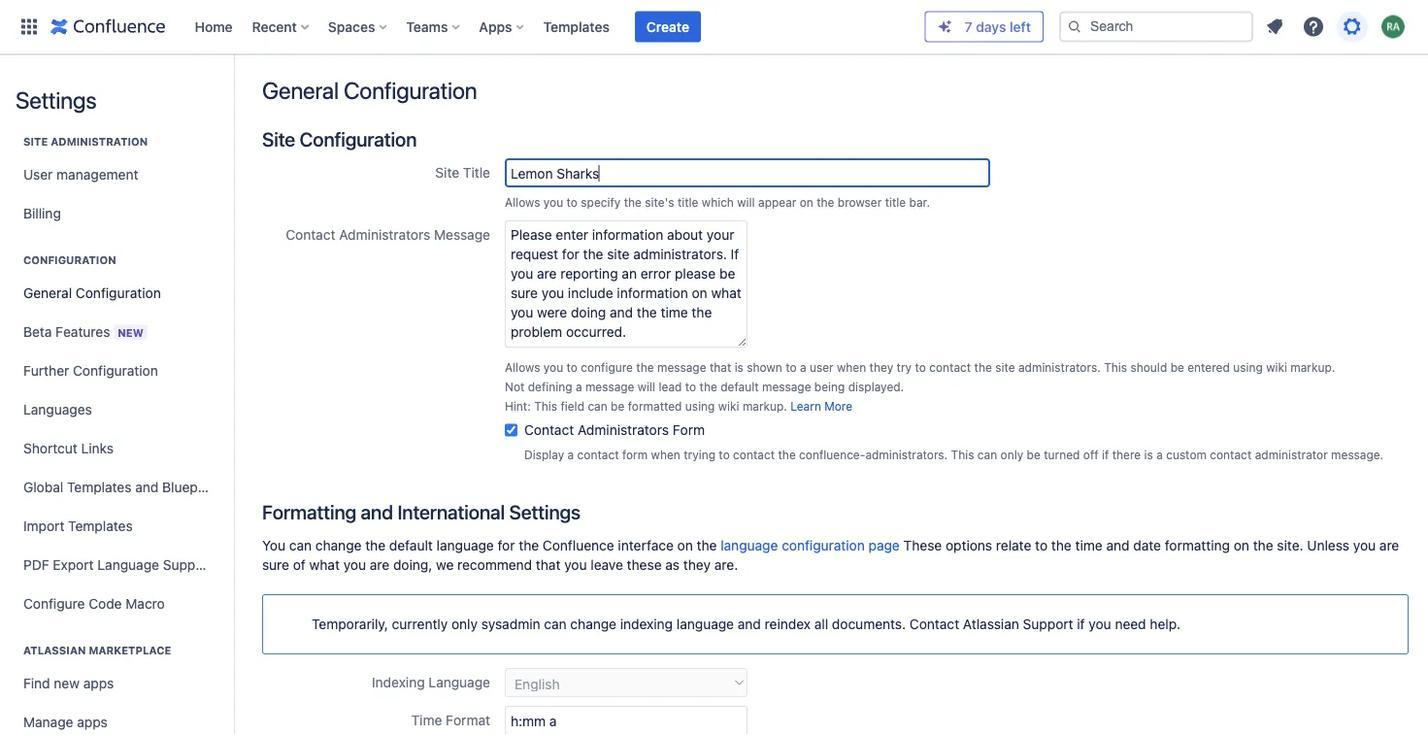 Task type: locate. For each thing, give the bounding box(es) containing it.
change left indexing
[[571, 616, 617, 632]]

0 horizontal spatial administrators
[[339, 227, 430, 243]]

0 vertical spatial they
[[870, 360, 894, 374]]

user
[[810, 360, 834, 374]]

try
[[897, 360, 912, 374]]

help.
[[1150, 616, 1181, 632]]

1 horizontal spatial using
[[1234, 360, 1263, 374]]

0 horizontal spatial when
[[651, 448, 681, 461]]

0 vertical spatial general configuration
[[262, 77, 477, 104]]

configuration
[[782, 538, 865, 554]]

1 vertical spatial are
[[370, 557, 390, 573]]

1 horizontal spatial atlassian
[[963, 616, 1020, 632]]

0 vertical spatial administrators
[[339, 227, 430, 243]]

0 horizontal spatial language
[[97, 557, 159, 573]]

1 horizontal spatial site
[[262, 127, 295, 150]]

settings up site administration
[[16, 86, 97, 114]]

0 horizontal spatial if
[[1077, 616, 1085, 632]]

allows you to specify the site's title which will appear on the browser title bar.
[[505, 195, 930, 209]]

atlassian marketplace group
[[16, 624, 218, 734]]

formatting
[[262, 500, 357, 523]]

lead
[[659, 380, 682, 393]]

0 vertical spatial general
[[262, 77, 339, 104]]

templates down links
[[67, 479, 132, 495]]

can right field
[[588, 399, 608, 413]]

2 vertical spatial this
[[951, 448, 975, 461]]

recent button
[[246, 11, 316, 42]]

0 vertical spatial are
[[1380, 538, 1400, 554]]

support left 'need'
[[1023, 616, 1074, 632]]

what
[[309, 557, 340, 573]]

is left shown
[[735, 360, 744, 374]]

to right relate
[[1035, 538, 1048, 554]]

and inside these options relate to the time and date formatting on the site. unless you are sure of what you are doing, we recommend that you leave these as they are.
[[1107, 538, 1130, 554]]

when inside allows you to configure the message that is shown to a user when they try to contact the site administrators. this should be entered using wiki markup. not defining a message will lead to the default message being displayed. hint: this field can be formatted using wiki markup. learn more
[[837, 360, 866, 374]]

administrators. right site in the right of the page
[[1019, 360, 1101, 374]]

administrators inside the contact administrators form display a contact form when trying to contact the confluence-administrators. this can only be turned off if there is a custom contact administrator message.
[[578, 422, 669, 438]]

Search field
[[1060, 11, 1254, 42]]

wiki right entered
[[1267, 360, 1288, 374]]

1 horizontal spatial that
[[710, 360, 732, 374]]

using right entered
[[1234, 360, 1263, 374]]

on
[[800, 195, 814, 209], [678, 538, 693, 554], [1234, 538, 1250, 554]]

a up field
[[576, 380, 582, 393]]

shown
[[747, 360, 783, 374]]

administrators for form
[[578, 422, 669, 438]]

0 horizontal spatial are
[[370, 557, 390, 573]]

message up learn
[[762, 380, 811, 393]]

are right unless
[[1380, 538, 1400, 554]]

options
[[946, 538, 993, 554]]

documents.
[[832, 616, 906, 632]]

on right appear
[[800, 195, 814, 209]]

0 vertical spatial is
[[735, 360, 744, 374]]

to right shown
[[786, 360, 797, 374]]

language inside configuration group
[[97, 557, 159, 573]]

to right trying
[[719, 448, 730, 461]]

confluence image
[[51, 15, 166, 38], [51, 15, 166, 38]]

on for appear
[[800, 195, 814, 209]]

to right try
[[915, 360, 926, 374]]

search image
[[1067, 19, 1083, 34]]

and left 'reindex'
[[738, 616, 761, 632]]

0 horizontal spatial using
[[686, 399, 715, 413]]

configure code macro
[[23, 596, 165, 612]]

2 vertical spatial contact
[[910, 616, 960, 632]]

spaces button
[[322, 11, 395, 42]]

you inside allows you to configure the message that is shown to a user when they try to contact the site administrators. this should be entered using wiki markup. not defining a message will lead to the default message being displayed. hint: this field can be formatted using wiki markup. learn more
[[544, 360, 563, 374]]

1 horizontal spatial if
[[1102, 448, 1109, 461]]

1 vertical spatial wiki
[[719, 399, 740, 413]]

1 vertical spatial general
[[23, 285, 72, 301]]

when up being
[[837, 360, 866, 374]]

that down confluence
[[536, 557, 561, 573]]

general configuration up site configuration
[[262, 77, 477, 104]]

0 vertical spatial that
[[710, 360, 732, 374]]

code
[[89, 596, 122, 612]]

configure
[[23, 596, 85, 612]]

temporarily,
[[312, 616, 388, 632]]

1 vertical spatial that
[[536, 557, 561, 573]]

teams
[[406, 18, 448, 34]]

using up form
[[686, 399, 715, 413]]

if left 'need'
[[1077, 616, 1085, 632]]

contact
[[930, 360, 971, 374], [577, 448, 619, 461], [733, 448, 775, 461], [1210, 448, 1252, 461]]

be left formatted
[[611, 399, 625, 413]]

1 horizontal spatial is
[[1145, 448, 1154, 461]]

management
[[56, 167, 138, 183]]

support inside configuration group
[[163, 557, 213, 573]]

appear
[[759, 195, 797, 209]]

will right the which
[[737, 195, 755, 209]]

1 vertical spatial apps
[[77, 714, 108, 730]]

you right what
[[344, 557, 366, 573]]

default down shown
[[721, 380, 759, 393]]

0 vertical spatial administrators.
[[1019, 360, 1101, 374]]

default inside allows you to configure the message that is shown to a user when they try to contact the site administrators. this should be entered using wiki markup. not defining a message will lead to the default message being displayed. hint: this field can be formatted using wiki markup. learn more
[[721, 380, 759, 393]]

these
[[904, 538, 942, 554]]

can left turned
[[978, 448, 998, 461]]

0 horizontal spatial general configuration
[[23, 285, 161, 301]]

only
[[1001, 448, 1024, 461], [452, 616, 478, 632]]

sysadmin
[[482, 616, 541, 632]]

site inside group
[[23, 135, 48, 148]]

site configuration
[[262, 127, 417, 150]]

currently
[[392, 616, 448, 632]]

they inside these options relate to the time and date formatting on the site. unless you are sure of what you are doing, we recommend that you leave these as they are.
[[684, 557, 711, 573]]

wiki right formatted
[[719, 399, 740, 413]]

find new apps
[[23, 675, 114, 692]]

the left site in the right of the page
[[975, 360, 992, 374]]

is
[[735, 360, 744, 374], [1145, 448, 1154, 461]]

1 horizontal spatial contact
[[524, 422, 574, 438]]

1 horizontal spatial be
[[1027, 448, 1041, 461]]

1 vertical spatial language
[[429, 675, 490, 691]]

atlassian down options
[[963, 616, 1020, 632]]

on right formatting
[[1234, 538, 1250, 554]]

allows inside allows you to configure the message that is shown to a user when they try to contact the site administrators. this should be entered using wiki markup. not defining a message will lead to the default message being displayed. hint: this field can be formatted using wiki markup. learn more
[[505, 360, 540, 374]]

when
[[837, 360, 866, 374], [651, 448, 681, 461]]

0 horizontal spatial will
[[638, 380, 656, 393]]

banner
[[0, 0, 1429, 54]]

and left blueprints
[[135, 479, 159, 495]]

0 horizontal spatial change
[[316, 538, 362, 554]]

0 horizontal spatial contact
[[286, 227, 336, 243]]

you up defining
[[544, 360, 563, 374]]

administrators up form
[[578, 422, 669, 438]]

import templates link
[[16, 507, 218, 546]]

time
[[1076, 538, 1103, 554]]

title
[[678, 195, 699, 209], [885, 195, 906, 209]]

0 horizontal spatial this
[[534, 399, 558, 413]]

0 horizontal spatial only
[[452, 616, 478, 632]]

the right lead
[[700, 380, 718, 393]]

a
[[800, 360, 807, 374], [576, 380, 582, 393], [568, 448, 574, 461], [1157, 448, 1163, 461]]

notification icon image
[[1264, 15, 1287, 38]]

apps button
[[473, 11, 532, 42]]

days
[[976, 18, 1007, 34]]

apps right manage
[[77, 714, 108, 730]]

apps right new
[[83, 675, 114, 692]]

recent
[[252, 18, 297, 34]]

0 vertical spatial language
[[97, 557, 159, 573]]

formatting and international settings
[[262, 500, 581, 523]]

1 vertical spatial if
[[1077, 616, 1085, 632]]

settings
[[16, 86, 97, 114], [509, 500, 581, 523]]

apps
[[83, 675, 114, 692], [77, 714, 108, 730]]

to inside these options relate to the time and date formatting on the site. unless you are sure of what you are doing, we recommend that you leave these as they are.
[[1035, 538, 1048, 554]]

be
[[1171, 360, 1185, 374], [611, 399, 625, 413], [1027, 448, 1041, 461]]

0 horizontal spatial general
[[23, 285, 72, 301]]

allows left specify
[[505, 195, 540, 209]]

global templates and blueprints
[[23, 479, 226, 495]]

0 vertical spatial be
[[1171, 360, 1185, 374]]

change up what
[[316, 538, 362, 554]]

administrators left the message
[[339, 227, 430, 243]]

1 vertical spatial using
[[686, 399, 715, 413]]

2 horizontal spatial contact
[[910, 616, 960, 632]]

atlassian up new
[[23, 644, 86, 657]]

that left shown
[[710, 360, 732, 374]]

they up displayed.
[[870, 360, 894, 374]]

the left the site. at the right bottom of page
[[1254, 538, 1274, 554]]

title right site's
[[678, 195, 699, 209]]

0 horizontal spatial be
[[611, 399, 625, 413]]

format
[[446, 712, 490, 728]]

field
[[561, 399, 585, 413]]

general up beta
[[23, 285, 72, 301]]

0 horizontal spatial site
[[23, 135, 48, 148]]

1 horizontal spatial on
[[800, 195, 814, 209]]

sure
[[262, 557, 289, 573]]

0 vertical spatial using
[[1234, 360, 1263, 374]]

Site Title text field
[[505, 158, 991, 187]]

support
[[163, 557, 213, 573], [1023, 616, 1074, 632]]

0 horizontal spatial on
[[678, 538, 693, 554]]

the left confluence-
[[778, 448, 796, 461]]

administrators. inside allows you to configure the message that is shown to a user when they try to contact the site administrators. this should be entered using wiki markup. not defining a message will lead to the default message being displayed. hint: this field can be formatted using wiki markup. learn more
[[1019, 360, 1101, 374]]

general configuration up beta features new
[[23, 285, 161, 301]]

global templates and blueprints link
[[16, 468, 226, 507]]

the left site's
[[624, 195, 642, 209]]

1 horizontal spatial only
[[1001, 448, 1024, 461]]

allows up not
[[505, 360, 540, 374]]

is inside allows you to configure the message that is shown to a user when they try to contact the site administrators. this should be entered using wiki markup. not defining a message will lead to the default message being displayed. hint: this field can be formatted using wiki markup. learn more
[[735, 360, 744, 374]]

when right form
[[651, 448, 681, 461]]

you left specify
[[544, 195, 563, 209]]

1 horizontal spatial settings
[[509, 500, 581, 523]]

1 vertical spatial will
[[638, 380, 656, 393]]

be right should
[[1171, 360, 1185, 374]]

language right indexing
[[677, 616, 734, 632]]

2 horizontal spatial on
[[1234, 538, 1250, 554]]

1 horizontal spatial this
[[951, 448, 975, 461]]

1 horizontal spatial administrators
[[578, 422, 669, 438]]

0 vertical spatial support
[[163, 557, 213, 573]]

0 vertical spatial markup.
[[1291, 360, 1336, 374]]

0 vertical spatial wiki
[[1267, 360, 1288, 374]]

and right time
[[1107, 538, 1130, 554]]

0 vertical spatial only
[[1001, 448, 1024, 461]]

only left turned
[[1001, 448, 1024, 461]]

0 horizontal spatial administrators.
[[866, 448, 948, 461]]

contact inside the contact administrators form display a contact form when trying to contact the confluence-administrators. this can only be turned off if there is a custom contact administrator message.
[[524, 422, 574, 438]]

1 horizontal spatial support
[[1023, 616, 1074, 632]]

further
[[23, 363, 69, 379]]

will up formatted
[[638, 380, 656, 393]]

0 vertical spatial apps
[[83, 675, 114, 692]]

Contact Administrators Form checkbox
[[505, 421, 518, 440]]

1 vertical spatial when
[[651, 448, 681, 461]]

on up as
[[678, 538, 693, 554]]

1 vertical spatial is
[[1145, 448, 1154, 461]]

0 vertical spatial settings
[[16, 86, 97, 114]]

configuration group
[[16, 233, 226, 629]]

2 horizontal spatial site
[[435, 165, 460, 181]]

administrators. down allows you to configure the message that is shown to a user when they try to contact the site administrators. this should be entered using wiki markup. not defining a message will lead to the default message being displayed. hint: this field can be formatted using wiki markup. learn more
[[866, 448, 948, 461]]

settings up confluence
[[509, 500, 581, 523]]

0 vertical spatial will
[[737, 195, 755, 209]]

can inside allows you to configure the message that is shown to a user when they try to contact the site administrators. this should be entered using wiki markup. not defining a message will lead to the default message being displayed. hint: this field can be formatted using wiki markup. learn more
[[588, 399, 608, 413]]

0 horizontal spatial atlassian
[[23, 644, 86, 657]]

if right off
[[1102, 448, 1109, 461]]

the down formatting and international settings at the left bottom of page
[[365, 538, 386, 554]]

1 vertical spatial administrators
[[578, 422, 669, 438]]

entered
[[1188, 360, 1230, 374]]

be inside the contact administrators form display a contact form when trying to contact the confluence-administrators. this can only be turned off if there is a custom contact administrator message.
[[1027, 448, 1041, 461]]

0 horizontal spatial message
[[586, 380, 635, 393]]

markup. down shown
[[743, 399, 787, 413]]

the inside the contact administrators form display a contact form when trying to contact the confluence-administrators. this can only be turned off if there is a custom contact administrator message.
[[778, 448, 796, 461]]

manage
[[23, 714, 73, 730]]

language up the format
[[429, 675, 490, 691]]

global
[[23, 479, 63, 495]]

find new apps link
[[16, 664, 218, 703]]

1 vertical spatial allows
[[505, 360, 540, 374]]

left
[[1010, 18, 1031, 34]]

contact right try
[[930, 360, 971, 374]]

find
[[23, 675, 50, 692]]

are
[[1380, 538, 1400, 554], [370, 557, 390, 573]]

are left doing,
[[370, 557, 390, 573]]

0 vertical spatial templates
[[543, 18, 610, 34]]

beta features new
[[23, 323, 144, 339]]

0 vertical spatial this
[[1104, 360, 1128, 374]]

these options relate to the time and date formatting on the site. unless you are sure of what you are doing, we recommend that you leave these as they are.
[[262, 538, 1400, 573]]

1 vertical spatial only
[[452, 616, 478, 632]]

a left custom
[[1157, 448, 1163, 461]]

7 days left
[[965, 18, 1031, 34]]

0 horizontal spatial they
[[684, 557, 711, 573]]

markup. up administrator
[[1291, 360, 1336, 374]]

0 horizontal spatial title
[[678, 195, 699, 209]]

custom
[[1167, 448, 1207, 461]]

they inside allows you to configure the message that is shown to a user when they try to contact the site administrators. this should be entered using wiki markup. not defining a message will lead to the default message being displayed. hint: this field can be formatted using wiki markup. learn more
[[870, 360, 894, 374]]

title
[[463, 165, 490, 181]]

1 allows from the top
[[505, 195, 540, 209]]

1 horizontal spatial title
[[885, 195, 906, 209]]

2 horizontal spatial be
[[1171, 360, 1185, 374]]

default up doing,
[[389, 538, 433, 554]]

only inside the contact administrators form display a contact form when trying to contact the confluence-administrators. this can only be turned off if there is a custom contact administrator message.
[[1001, 448, 1024, 461]]

0 horizontal spatial that
[[536, 557, 561, 573]]

1 horizontal spatial markup.
[[1291, 360, 1336, 374]]

2 horizontal spatial message
[[762, 380, 811, 393]]

general configuration
[[262, 77, 477, 104], [23, 285, 161, 301]]

1 horizontal spatial wiki
[[1267, 360, 1288, 374]]

0 vertical spatial default
[[721, 380, 759, 393]]

date
[[1134, 538, 1162, 554]]

templates up pdf export language support link
[[68, 518, 133, 534]]

language down import templates link
[[97, 557, 159, 573]]

indexing
[[372, 675, 425, 691]]

will
[[737, 195, 755, 209], [638, 380, 656, 393]]

Contact Administrators Message text field
[[505, 220, 748, 348]]

title left the bar.
[[885, 195, 906, 209]]

allows for allows you to specify the site's title which will appear on the browser title bar.
[[505, 195, 540, 209]]

this down defining
[[534, 399, 558, 413]]

shortcut links link
[[16, 429, 218, 468]]

the left time
[[1052, 538, 1072, 554]]

the
[[624, 195, 642, 209], [817, 195, 835, 209], [636, 360, 654, 374], [975, 360, 992, 374], [700, 380, 718, 393], [778, 448, 796, 461], [365, 538, 386, 554], [519, 538, 539, 554], [697, 538, 717, 554], [1052, 538, 1072, 554], [1254, 538, 1274, 554]]

0 vertical spatial when
[[837, 360, 866, 374]]

defining
[[528, 380, 573, 393]]

1 vertical spatial default
[[389, 538, 433, 554]]

0 horizontal spatial is
[[735, 360, 744, 374]]

2 allows from the top
[[505, 360, 540, 374]]

allows you to configure the message that is shown to a user when they try to contact the site administrators. this should be entered using wiki markup. not defining a message will lead to the default message being displayed. hint: this field can be formatted using wiki markup. learn more
[[505, 360, 1336, 413]]

1 title from the left
[[678, 195, 699, 209]]

on inside these options relate to the time and date formatting on the site. unless you are sure of what you are doing, we recommend that you leave these as they are.
[[1234, 538, 1250, 554]]

message up lead
[[657, 360, 707, 374]]

1 horizontal spatial will
[[737, 195, 755, 209]]

templates right apps popup button
[[543, 18, 610, 34]]

general up site configuration
[[262, 77, 339, 104]]

you
[[262, 538, 286, 554]]

be left turned
[[1027, 448, 1041, 461]]

default
[[721, 380, 759, 393], [389, 538, 433, 554]]

templates for import templates
[[68, 518, 133, 534]]

apps inside find new apps link
[[83, 675, 114, 692]]

this left should
[[1104, 360, 1128, 374]]

using
[[1234, 360, 1263, 374], [686, 399, 715, 413]]

support up macro
[[163, 557, 213, 573]]

2 vertical spatial templates
[[68, 518, 133, 534]]

1 vertical spatial administrators.
[[866, 448, 948, 461]]

templates inside global element
[[543, 18, 610, 34]]

they right as
[[684, 557, 711, 573]]

appswitcher icon image
[[17, 15, 41, 38]]

administrators.
[[1019, 360, 1101, 374], [866, 448, 948, 461]]



Task type: describe. For each thing, give the bounding box(es) containing it.
atlassian inside group
[[23, 644, 86, 657]]

when inside the contact administrators form display a contact form when trying to contact the confluence-administrators. this can only be turned off if there is a custom contact administrator message.
[[651, 448, 681, 461]]

1 vertical spatial this
[[534, 399, 558, 413]]

contact administrators form display a contact form when trying to contact the confluence-administrators. this can only be turned off if there is a custom contact administrator message.
[[524, 422, 1384, 461]]

specify
[[581, 195, 621, 209]]

and right formatting
[[361, 500, 393, 523]]

need
[[1115, 616, 1147, 632]]

configure
[[581, 360, 633, 374]]

blueprints
[[162, 479, 226, 495]]

apps inside manage apps link
[[77, 714, 108, 730]]

languages link
[[16, 390, 218, 429]]

the up are.
[[697, 538, 717, 554]]

is inside the contact administrators form display a contact form when trying to contact the confluence-administrators. this can only be turned off if there is a custom contact administrator message.
[[1145, 448, 1154, 461]]

on for interface
[[678, 538, 693, 554]]

0 horizontal spatial settings
[[16, 86, 97, 114]]

0 horizontal spatial wiki
[[719, 399, 740, 413]]

2 horizontal spatial this
[[1104, 360, 1128, 374]]

confluence
[[543, 538, 614, 554]]

contact for contact administrators message
[[286, 227, 336, 243]]

display
[[524, 448, 564, 461]]

a left user
[[800, 360, 807, 374]]

language up are.
[[721, 538, 778, 554]]

new
[[118, 326, 144, 339]]

spaces
[[328, 18, 375, 34]]

time format
[[411, 712, 490, 728]]

form
[[622, 448, 648, 461]]

billing
[[23, 205, 61, 221]]

message
[[434, 227, 490, 243]]

being
[[815, 380, 845, 393]]

user management
[[23, 167, 138, 183]]

contact administrators message
[[286, 227, 490, 243]]

your profile and preferences image
[[1382, 15, 1405, 38]]

site
[[996, 360, 1015, 374]]

2 title from the left
[[885, 195, 906, 209]]

user
[[23, 167, 53, 183]]

indexing
[[620, 616, 673, 632]]

general configuration inside configuration group
[[23, 285, 161, 301]]

0 vertical spatial change
[[316, 538, 362, 554]]

home
[[195, 18, 233, 34]]

site for site configuration
[[435, 165, 460, 181]]

the left the browser
[[817, 195, 835, 209]]

if inside the contact administrators form display a contact form when trying to contact the confluence-administrators. this can only be turned off if there is a custom contact administrator message.
[[1102, 448, 1109, 461]]

pdf
[[23, 557, 49, 573]]

unless
[[1308, 538, 1350, 554]]

billing link
[[16, 194, 218, 233]]

links
[[81, 440, 114, 456]]

global element
[[12, 0, 925, 54]]

7 days left button
[[926, 12, 1043, 41]]

contact left form
[[577, 448, 619, 461]]

will inside allows you to configure the message that is shown to a user when they try to contact the site administrators. this should be entered using wiki markup. not defining a message will lead to the default message being displayed. hint: this field can be formatted using wiki markup. learn more
[[638, 380, 656, 393]]

to right lead
[[685, 380, 697, 393]]

manage apps
[[23, 714, 108, 730]]

that inside these options relate to the time and date formatting on the site. unless you are sure of what you are doing, we recommend that you leave these as they are.
[[536, 557, 561, 573]]

1 horizontal spatial language
[[429, 675, 490, 691]]

displayed.
[[849, 380, 904, 393]]

you right unless
[[1354, 538, 1376, 554]]

message.
[[1332, 448, 1384, 461]]

you down confluence
[[564, 557, 587, 573]]

general inside configuration group
[[23, 285, 72, 301]]

of
[[293, 557, 306, 573]]

contact for contact administrators form display a contact form when trying to contact the confluence-administrators. this can only be turned off if there is a custom contact administrator message.
[[524, 422, 574, 438]]

configure code macro link
[[16, 585, 218, 624]]

collapse sidebar image
[[212, 64, 254, 103]]

1 horizontal spatial general
[[262, 77, 339, 104]]

learn more link
[[791, 399, 853, 413]]

allows for allows you to configure the message that is shown to a user when they try to contact the site administrators. this should be entered using wiki markup. not defining a message will lead to the default message being displayed. hint: this field can be formatted using wiki markup. learn more
[[505, 360, 540, 374]]

doing,
[[393, 557, 432, 573]]

create
[[647, 18, 690, 34]]

time
[[411, 712, 442, 728]]

can inside the contact administrators form display a contact form when trying to contact the confluence-administrators. this can only be turned off if there is a custom contact administrator message.
[[978, 448, 998, 461]]

1 horizontal spatial message
[[657, 360, 707, 374]]

0 vertical spatial atlassian
[[963, 616, 1020, 632]]

all
[[815, 616, 829, 632]]

import
[[23, 518, 64, 534]]

form
[[673, 422, 705, 438]]

premium icon image
[[938, 19, 953, 34]]

administration
[[51, 135, 148, 148]]

help icon image
[[1302, 15, 1326, 38]]

1 vertical spatial be
[[611, 399, 625, 413]]

and inside configuration group
[[135, 479, 159, 495]]

further configuration
[[23, 363, 158, 379]]

0 horizontal spatial default
[[389, 538, 433, 554]]

7
[[965, 18, 973, 34]]

manage apps link
[[16, 703, 218, 734]]

off
[[1084, 448, 1099, 461]]

further configuration link
[[16, 352, 218, 390]]

site title
[[435, 165, 490, 181]]

import templates
[[23, 518, 133, 534]]

features
[[56, 323, 110, 339]]

that inside allows you to configure the message that is shown to a user when they try to contact the site administrators. this should be entered using wiki markup. not defining a message will lead to the default message being displayed. hint: this field can be formatted using wiki markup. learn more
[[710, 360, 732, 374]]

home link
[[189, 11, 239, 42]]

0 horizontal spatial markup.
[[743, 399, 787, 413]]

these
[[627, 557, 662, 573]]

create link
[[635, 11, 701, 42]]

contact right custom
[[1210, 448, 1252, 461]]

indexing language
[[372, 675, 490, 691]]

interface
[[618, 538, 674, 554]]

1 vertical spatial settings
[[509, 500, 581, 523]]

templates for global templates and blueprints
[[67, 479, 132, 495]]

site administration
[[23, 135, 148, 148]]

administrators for message
[[339, 227, 430, 243]]

settings icon image
[[1341, 15, 1365, 38]]

confluence-
[[799, 448, 866, 461]]

there
[[1113, 448, 1141, 461]]

to inside the contact administrators form display a contact form when trying to contact the confluence-administrators. this can only be turned off if there is a custom contact administrator message.
[[719, 448, 730, 461]]

this inside the contact administrators form display a contact form when trying to contact the confluence-administrators. this can only be turned off if there is a custom contact administrator message.
[[951, 448, 975, 461]]

marketplace
[[89, 644, 171, 657]]

which
[[702, 195, 734, 209]]

for
[[498, 538, 515, 554]]

new
[[54, 675, 80, 692]]

not
[[505, 380, 525, 393]]

should
[[1131, 360, 1168, 374]]

pdf export language support link
[[16, 546, 218, 585]]

we
[[436, 557, 454, 573]]

user management link
[[16, 155, 218, 194]]

to left specify
[[567, 195, 578, 209]]

leave
[[591, 557, 623, 573]]

international
[[398, 500, 505, 523]]

1 vertical spatial change
[[571, 616, 617, 632]]

can right sysadmin
[[544, 616, 567, 632]]

contact inside allows you to configure the message that is shown to a user when they try to contact the site administrators. this should be entered using wiki markup. not defining a message will lead to the default message being displayed. hint: this field can be formatted using wiki markup. learn more
[[930, 360, 971, 374]]

site for settings
[[23, 135, 48, 148]]

site administration group
[[16, 115, 218, 239]]

atlassian marketplace
[[23, 644, 171, 657]]

recommend
[[458, 557, 532, 573]]

language up we
[[437, 538, 494, 554]]

you left 'need'
[[1089, 616, 1112, 632]]

are.
[[715, 557, 738, 573]]

to up defining
[[567, 360, 578, 374]]

a right display
[[568, 448, 574, 461]]

1 horizontal spatial are
[[1380, 538, 1400, 554]]

the right configure
[[636, 360, 654, 374]]

can up the of
[[289, 538, 312, 554]]

language configuration page link
[[721, 538, 900, 554]]

the right 'for'
[[519, 538, 539, 554]]

administrators. inside the contact administrators form display a contact form when trying to contact the confluence-administrators. this can only be turned off if there is a custom contact administrator message.
[[866, 448, 948, 461]]

contact right trying
[[733, 448, 775, 461]]

more
[[825, 399, 853, 413]]

Time Format text field
[[505, 706, 748, 734]]

banner containing home
[[0, 0, 1429, 54]]

hint:
[[505, 399, 531, 413]]

reindex
[[765, 616, 811, 632]]



Task type: vqa. For each thing, say whether or not it's contained in the screenshot.
Learn More 'link'
yes



